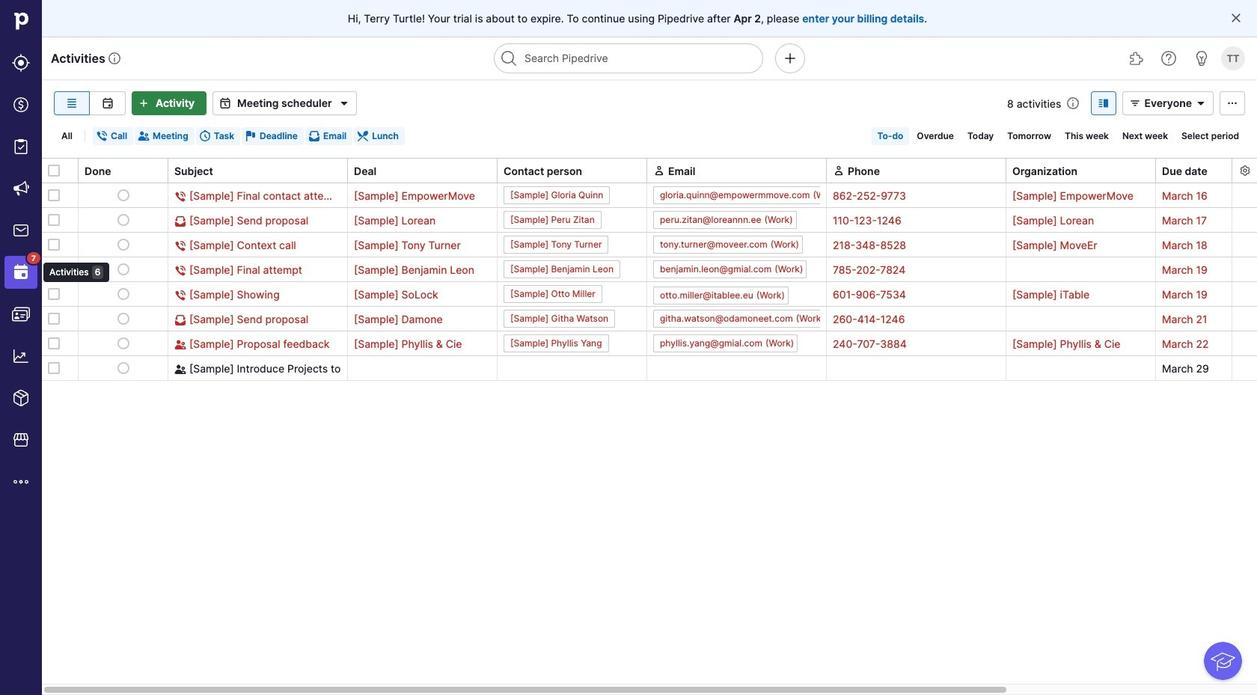 Task type: vqa. For each thing, say whether or not it's contained in the screenshot.
Archive image
no



Task type: locate. For each thing, give the bounding box(es) containing it.
deals image
[[12, 96, 30, 114]]

menu item
[[0, 252, 42, 293]]

8 row from the top
[[42, 356, 1258, 381]]

7 row from the top
[[42, 331, 1258, 356]]

campaigns image
[[12, 180, 30, 198]]

color primary image
[[335, 94, 353, 112], [216, 97, 234, 109], [138, 130, 150, 142], [48, 189, 60, 201], [174, 191, 186, 203], [117, 214, 129, 226], [48, 239, 60, 251], [174, 240, 186, 252], [117, 264, 129, 275], [174, 265, 186, 277], [48, 288, 60, 300], [174, 339, 186, 351], [174, 364, 186, 376]]

color undefined image
[[12, 264, 30, 281]]

grid
[[42, 157, 1258, 695]]

info image
[[1068, 97, 1080, 109]]

menu
[[0, 0, 109, 695]]

color secondary image
[[1239, 165, 1251, 177]]

5 row from the top
[[42, 281, 1258, 308]]

knowledge center bot, also known as kc bot is an onboarding assistant that allows you to see the list of onboarding items in one place for quick and easy reference. this improves your in-app experience. image
[[1205, 643, 1243, 680]]

more image
[[12, 473, 30, 491]]

color primary image
[[1231, 12, 1243, 24], [1127, 97, 1145, 109], [1193, 97, 1211, 109], [96, 130, 108, 142], [199, 130, 211, 142], [245, 130, 257, 142], [308, 130, 320, 142], [357, 130, 369, 142], [654, 164, 666, 176], [833, 164, 845, 176], [48, 165, 60, 177], [117, 189, 129, 201], [48, 214, 60, 226], [174, 216, 186, 228], [117, 239, 129, 251], [48, 264, 60, 275], [117, 288, 129, 300], [174, 290, 186, 302], [48, 313, 60, 325], [117, 313, 129, 325], [174, 315, 186, 327], [48, 338, 60, 350], [117, 338, 129, 350], [48, 362, 60, 374], [117, 362, 129, 374]]

insights image
[[12, 347, 30, 365]]

6 row from the top
[[42, 306, 1258, 332]]

row
[[42, 183, 1258, 208], [42, 207, 1258, 233], [42, 232, 1258, 258], [42, 257, 1258, 282], [42, 281, 1258, 308], [42, 306, 1258, 332], [42, 331, 1258, 356], [42, 356, 1258, 381]]

1 row from the top
[[42, 183, 1258, 208]]

info image
[[108, 52, 120, 64]]

sales inbox image
[[12, 222, 30, 240]]



Task type: describe. For each thing, give the bounding box(es) containing it.
contacts image
[[12, 305, 30, 323]]

quick add image
[[782, 49, 800, 67]]

4 row from the top
[[42, 257, 1258, 282]]

calendar image
[[98, 97, 116, 109]]

list image
[[63, 97, 81, 109]]

quick help image
[[1160, 49, 1178, 67]]

Search Pipedrive field
[[494, 43, 764, 73]]

2 row from the top
[[42, 207, 1258, 233]]

open details in full view image
[[1096, 97, 1114, 109]]

products image
[[12, 389, 30, 407]]

projects image
[[12, 138, 30, 156]]

color primary inverted image
[[135, 97, 153, 109]]

sales assistant image
[[1193, 49, 1211, 67]]

marketplace image
[[12, 431, 30, 449]]

more actions image
[[1224, 97, 1242, 109]]

leads image
[[12, 54, 30, 72]]

3 row from the top
[[42, 232, 1258, 258]]

home image
[[10, 10, 32, 32]]



